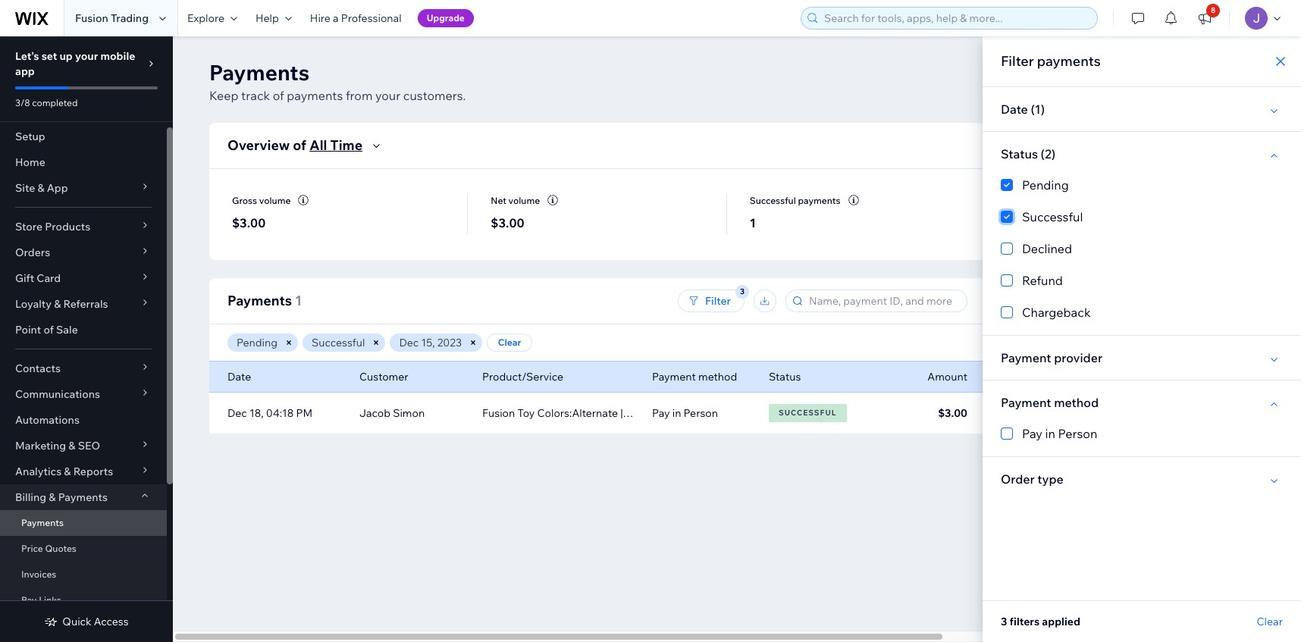 Task type: locate. For each thing, give the bounding box(es) containing it.
communications
[[15, 388, 100, 401]]

volume
[[259, 195, 291, 206], [508, 195, 540, 206]]

0 horizontal spatial status
[[769, 370, 801, 384]]

volume right gross
[[259, 195, 291, 206]]

1 vertical spatial dec
[[227, 406, 247, 420]]

2 vertical spatial payments
[[798, 195, 841, 206]]

1 horizontal spatial $3.00
[[491, 216, 525, 231]]

date
[[1001, 102, 1028, 117], [227, 370, 251, 384]]

trading
[[111, 11, 149, 25]]

person right text
[[684, 406, 718, 420]]

date for date (1)
[[1001, 102, 1028, 117]]

status left (2)
[[1001, 146, 1038, 162]]

pm
[[296, 406, 313, 420]]

price quotes
[[21, 543, 76, 554]]

payment method down payment provider
[[1001, 395, 1099, 410]]

payment method up field???:yes
[[652, 370, 737, 384]]

0 horizontal spatial dec
[[227, 406, 247, 420]]

of left 'sale'
[[44, 323, 54, 337]]

2 horizontal spatial pay
[[1022, 426, 1043, 441]]

1 volume from the left
[[259, 195, 291, 206]]

$3.00
[[232, 216, 266, 231], [491, 216, 525, 231], [938, 406, 968, 420]]

point
[[15, 323, 41, 337]]

invoices link
[[0, 562, 167, 588]]

of inside 'sidebar' element
[[44, 323, 54, 337]]

date left (1)
[[1001, 102, 1028, 117]]

store products button
[[0, 214, 167, 240]]

volume right the net
[[508, 195, 540, 206]]

0 vertical spatial filter
[[1001, 52, 1034, 70]]

| left text
[[620, 406, 623, 420]]

dec for dec 15, 2023
[[399, 336, 419, 350]]

volume for net volume
[[508, 195, 540, 206]]

& for loyalty
[[54, 297, 61, 311]]

status up field:
[[769, 370, 801, 384]]

0 horizontal spatial 1
[[295, 292, 302, 309]]

a
[[333, 11, 339, 25]]

date up 18, at the bottom
[[227, 370, 251, 384]]

your right up
[[75, 49, 98, 63]]

Pay in Person checkbox
[[1001, 425, 1283, 443]]

(1)
[[1031, 102, 1045, 117]]

home
[[15, 155, 45, 169]]

pay left links
[[21, 595, 37, 606]]

upgrade
[[427, 12, 465, 24]]

|
[[620, 406, 623, 420], [710, 406, 713, 420]]

payment up field???:yes
[[652, 370, 696, 384]]

0 vertical spatial payment method
[[652, 370, 737, 384]]

dec left 18, at the bottom
[[227, 406, 247, 420]]

pay in person right text
[[652, 406, 718, 420]]

0 horizontal spatial payments
[[287, 88, 343, 103]]

another
[[715, 406, 755, 420]]

1 vertical spatial of
[[293, 136, 306, 154]]

$3.00 for gross
[[232, 216, 266, 231]]

1 vertical spatial filter
[[705, 294, 731, 308]]

successful inside successful checkbox
[[1022, 209, 1083, 224]]

0 vertical spatial 1
[[750, 216, 756, 231]]

payments for payments keep track of payments from your customers.
[[209, 59, 309, 86]]

filter for filter
[[705, 294, 731, 308]]

& inside dropdown button
[[37, 181, 44, 195]]

$3.00 down net volume at the left of the page
[[491, 216, 525, 231]]

person
[[684, 406, 718, 420], [1058, 426, 1098, 441]]

method down provider
[[1054, 395, 1099, 410]]

0 vertical spatial pending
[[1022, 177, 1069, 193]]

1 vertical spatial payments
[[287, 88, 343, 103]]

1 horizontal spatial dec
[[399, 336, 419, 350]]

help
[[256, 11, 279, 25]]

1 horizontal spatial 1
[[750, 216, 756, 231]]

help button
[[246, 0, 301, 36]]

person inside checkbox
[[1058, 426, 1098, 441]]

filter inside button
[[705, 294, 731, 308]]

1 vertical spatial clear button
[[1257, 615, 1283, 629]]

1 horizontal spatial |
[[710, 406, 713, 420]]

1 vertical spatial pending
[[237, 336, 278, 350]]

in right text
[[672, 406, 681, 420]]

pay in person
[[652, 406, 718, 420], [1022, 426, 1098, 441]]

overview
[[227, 136, 290, 154]]

method up 'another'
[[698, 370, 737, 384]]

0 vertical spatial payments
[[1037, 52, 1101, 70]]

1 horizontal spatial pay
[[652, 406, 670, 420]]

04:18
[[266, 406, 294, 420]]

0 vertical spatial your
[[75, 49, 98, 63]]

2 volume from the left
[[508, 195, 540, 206]]

1 horizontal spatial date
[[1001, 102, 1028, 117]]

payments
[[1037, 52, 1101, 70], [287, 88, 343, 103], [798, 195, 841, 206]]

0 vertical spatial status
[[1001, 146, 1038, 162]]

1 horizontal spatial your
[[375, 88, 401, 103]]

pending down payments 1
[[237, 336, 278, 350]]

payment left provider
[[1001, 350, 1051, 366]]

0 vertical spatial of
[[273, 88, 284, 103]]

of for overview of
[[293, 136, 306, 154]]

hire a professional link
[[301, 0, 411, 36]]

1 horizontal spatial pending
[[1022, 177, 1069, 193]]

1 vertical spatial status
[[769, 370, 801, 384]]

1 horizontal spatial filter
[[1001, 52, 1034, 70]]

dec for dec 18, 04:18 pm
[[227, 406, 247, 420]]

declined
[[1022, 241, 1072, 256]]

1 horizontal spatial fusion
[[482, 406, 515, 420]]

all time
[[310, 136, 363, 154]]

quick access
[[62, 615, 129, 629]]

person up 'type'
[[1058, 426, 1098, 441]]

1 horizontal spatial in
[[1045, 426, 1056, 441]]

payment method
[[652, 370, 737, 384], [1001, 395, 1099, 410]]

payment provider
[[1001, 350, 1103, 366]]

0 horizontal spatial volume
[[259, 195, 291, 206]]

clear
[[498, 337, 521, 348], [1257, 615, 1283, 629]]

$3.00 down amount
[[938, 406, 968, 420]]

0 vertical spatial pay in person
[[652, 406, 718, 420]]

0 horizontal spatial |
[[620, 406, 623, 420]]

0 horizontal spatial $3.00
[[232, 216, 266, 231]]

orders
[[15, 246, 50, 259]]

1 vertical spatial payment
[[652, 370, 696, 384]]

payments link
[[0, 510, 167, 536]]

0 vertical spatial method
[[698, 370, 737, 384]]

pay inside pay links link
[[21, 595, 37, 606]]

Successful checkbox
[[1001, 208, 1283, 226]]

fusion left toy
[[482, 406, 515, 420]]

0 horizontal spatial pay
[[21, 595, 37, 606]]

status
[[1001, 146, 1038, 162], [769, 370, 801, 384]]

0 vertical spatial dec
[[399, 336, 419, 350]]

0 horizontal spatial fusion
[[75, 11, 108, 25]]

0 vertical spatial clear
[[498, 337, 521, 348]]

$3.00 down gross
[[232, 216, 266, 231]]

text
[[625, 406, 646, 420]]

& inside popup button
[[64, 465, 71, 479]]

payment
[[1001, 350, 1051, 366], [652, 370, 696, 384], [1001, 395, 1051, 410]]

0 horizontal spatial of
[[44, 323, 54, 337]]

of left all
[[293, 136, 306, 154]]

status for status (2)
[[1001, 146, 1038, 162]]

access
[[94, 615, 129, 629]]

1 horizontal spatial status
[[1001, 146, 1038, 162]]

2 horizontal spatial of
[[293, 136, 306, 154]]

fusion toy colors:alternate | text field???:yes | another field:
[[482, 406, 782, 420]]

completed
[[32, 97, 78, 108]]

0 vertical spatial date
[[1001, 102, 1028, 117]]

1 | from the left
[[620, 406, 623, 420]]

loyalty & referrals button
[[0, 291, 167, 317]]

quick
[[62, 615, 92, 629]]

0 horizontal spatial person
[[684, 406, 718, 420]]

0 horizontal spatial your
[[75, 49, 98, 63]]

billing & payments button
[[0, 485, 167, 510]]

fusion left trading
[[75, 11, 108, 25]]

0 horizontal spatial method
[[698, 370, 737, 384]]

1
[[750, 216, 756, 231], [295, 292, 302, 309]]

1 vertical spatial person
[[1058, 426, 1098, 441]]

1 horizontal spatial clear button
[[1257, 615, 1283, 629]]

successful
[[750, 195, 796, 206], [1022, 209, 1083, 224], [312, 336, 365, 350], [779, 408, 837, 418]]

filter for filter payments
[[1001, 52, 1034, 70]]

method
[[698, 370, 737, 384], [1054, 395, 1099, 410]]

0 horizontal spatial clear
[[498, 337, 521, 348]]

of right track
[[273, 88, 284, 103]]

1 vertical spatial pay
[[1022, 426, 1043, 441]]

0 horizontal spatial date
[[227, 370, 251, 384]]

filter button
[[678, 290, 745, 312]]

price
[[21, 543, 43, 554]]

professional
[[341, 11, 402, 25]]

setup
[[15, 130, 45, 143]]

3/8
[[15, 97, 30, 108]]

payments inside "payments keep track of payments from your customers."
[[209, 59, 309, 86]]

volume for gross volume
[[259, 195, 291, 206]]

payments inside payments link
[[21, 517, 64, 529]]

pay right text
[[652, 406, 670, 420]]

| left 'another'
[[710, 406, 713, 420]]

marketing & seo button
[[0, 433, 167, 459]]

payments inside "payments keep track of payments from your customers."
[[287, 88, 343, 103]]

& right site
[[37, 181, 44, 195]]

2 vertical spatial of
[[44, 323, 54, 337]]

dec left 15,
[[399, 336, 419, 350]]

0 vertical spatial fusion
[[75, 11, 108, 25]]

& left seo
[[68, 439, 75, 453]]

in inside checkbox
[[1045, 426, 1056, 441]]

links
[[39, 595, 61, 606]]

1 horizontal spatial of
[[273, 88, 284, 103]]

Refund checkbox
[[1001, 271, 1283, 290]]

marketing & seo
[[15, 439, 100, 453]]

time
[[330, 136, 363, 154]]

loyalty & referrals
[[15, 297, 108, 311]]

gift card button
[[0, 265, 167, 291]]

setup link
[[0, 124, 167, 149]]

1 vertical spatial your
[[375, 88, 401, 103]]

1 vertical spatial fusion
[[482, 406, 515, 420]]

(2)
[[1041, 146, 1056, 162]]

set
[[41, 49, 57, 63]]

store products
[[15, 220, 90, 234]]

$3.00 for net
[[491, 216, 525, 231]]

net
[[491, 195, 506, 206]]

pay up order type
[[1022, 426, 1043, 441]]

0 horizontal spatial clear button
[[487, 334, 532, 352]]

pay in person inside pay in person checkbox
[[1022, 426, 1098, 441]]

18,
[[249, 406, 264, 420]]

1 vertical spatial pay in person
[[1022, 426, 1098, 441]]

your right from
[[375, 88, 401, 103]]

explore
[[187, 11, 224, 25]]

dec
[[399, 336, 419, 350], [227, 406, 247, 420]]

1 horizontal spatial payments
[[798, 195, 841, 206]]

payment down payment provider
[[1001, 395, 1051, 410]]

pay in person up 'type'
[[1022, 426, 1098, 441]]

1 horizontal spatial person
[[1058, 426, 1098, 441]]

loyalty
[[15, 297, 52, 311]]

0 horizontal spatial filter
[[705, 294, 731, 308]]

fusion for fusion trading
[[75, 11, 108, 25]]

hire
[[310, 11, 331, 25]]

1 vertical spatial 1
[[295, 292, 302, 309]]

2 horizontal spatial payments
[[1037, 52, 1101, 70]]

pending down (2)
[[1022, 177, 1069, 193]]

site
[[15, 181, 35, 195]]

1 horizontal spatial clear
[[1257, 615, 1283, 629]]

Search for tools, apps, help & more... field
[[820, 8, 1093, 29]]

pending
[[1022, 177, 1069, 193], [237, 336, 278, 350]]

0 vertical spatial clear button
[[487, 334, 532, 352]]

1 vertical spatial date
[[227, 370, 251, 384]]

status for status
[[769, 370, 801, 384]]

products
[[45, 220, 90, 234]]

1 vertical spatial payment method
[[1001, 395, 1099, 410]]

1 horizontal spatial method
[[1054, 395, 1099, 410]]

& right billing
[[49, 491, 56, 504]]

1 horizontal spatial pay in person
[[1022, 426, 1098, 441]]

2 vertical spatial pay
[[21, 595, 37, 606]]

0 horizontal spatial in
[[672, 406, 681, 420]]

home link
[[0, 149, 167, 175]]

contacts
[[15, 362, 61, 375]]

1 horizontal spatial volume
[[508, 195, 540, 206]]

payments for filter payments
[[1037, 52, 1101, 70]]

& left reports
[[64, 465, 71, 479]]

0 horizontal spatial pending
[[237, 336, 278, 350]]

1 vertical spatial in
[[1045, 426, 1056, 441]]

in up 'type'
[[1045, 426, 1056, 441]]

& right loyalty at top
[[54, 297, 61, 311]]

pending inside checkbox
[[1022, 177, 1069, 193]]

analytics & reports button
[[0, 459, 167, 485]]



Task type: vqa. For each thing, say whether or not it's contained in the screenshot.
help
yes



Task type: describe. For each thing, give the bounding box(es) containing it.
jacob
[[359, 406, 391, 420]]

product/service
[[482, 370, 563, 384]]

billing
[[15, 491, 46, 504]]

refund
[[1022, 273, 1063, 288]]

gross
[[232, 195, 257, 206]]

orders button
[[0, 240, 167, 265]]

date (1)
[[1001, 102, 1045, 117]]

1 horizontal spatial payment method
[[1001, 395, 1099, 410]]

overview of
[[227, 136, 306, 154]]

toy
[[517, 406, 535, 420]]

1 vertical spatial method
[[1054, 395, 1099, 410]]

0 vertical spatial in
[[672, 406, 681, 420]]

contacts button
[[0, 356, 167, 381]]

payments for successful payments
[[798, 195, 841, 206]]

dec 15, 2023
[[399, 336, 462, 350]]

payments keep track of payments from your customers.
[[209, 59, 466, 103]]

gift
[[15, 271, 34, 285]]

& for billing
[[49, 491, 56, 504]]

pay links link
[[0, 588, 167, 613]]

invoices
[[21, 569, 56, 580]]

automations link
[[0, 407, 167, 433]]

all
[[310, 136, 327, 154]]

quick access button
[[44, 615, 129, 629]]

analytics
[[15, 465, 62, 479]]

0 vertical spatial person
[[684, 406, 718, 420]]

sale
[[56, 323, 78, 337]]

marketing
[[15, 439, 66, 453]]

Name, payment ID, and more field
[[805, 290, 962, 312]]

store
[[15, 220, 43, 234]]

site & app
[[15, 181, 68, 195]]

2 vertical spatial payment
[[1001, 395, 1051, 410]]

of inside "payments keep track of payments from your customers."
[[273, 88, 284, 103]]

successful payments
[[750, 195, 841, 206]]

app
[[47, 181, 68, 195]]

communications button
[[0, 381, 167, 407]]

3 filters applied
[[1001, 615, 1081, 629]]

mobile
[[100, 49, 135, 63]]

from
[[346, 88, 373, 103]]

fusion for fusion toy colors:alternate | text field???:yes | another field:
[[482, 406, 515, 420]]

order
[[1001, 472, 1035, 487]]

0 horizontal spatial payment method
[[652, 370, 737, 384]]

fusion trading
[[75, 11, 149, 25]]

customers.
[[403, 88, 466, 103]]

your inside let's set up your mobile app
[[75, 49, 98, 63]]

payments 1
[[227, 292, 302, 309]]

& for analytics
[[64, 465, 71, 479]]

order type
[[1001, 472, 1064, 487]]

1 vertical spatial clear
[[1257, 615, 1283, 629]]

status (2)
[[1001, 146, 1056, 162]]

app
[[15, 64, 35, 78]]

Chargeback checkbox
[[1001, 303, 1283, 322]]

type
[[1038, 472, 1064, 487]]

referrals
[[63, 297, 108, 311]]

0 vertical spatial payment
[[1001, 350, 1051, 366]]

price quotes link
[[0, 536, 167, 562]]

sidebar element
[[0, 36, 173, 642]]

customer
[[359, 370, 408, 384]]

0 vertical spatial pay
[[652, 406, 670, 420]]

let's set up your mobile app
[[15, 49, 135, 78]]

& for site
[[37, 181, 44, 195]]

point of sale link
[[0, 317, 167, 343]]

your inside "payments keep track of payments from your customers."
[[375, 88, 401, 103]]

15,
[[421, 336, 435, 350]]

2 | from the left
[[710, 406, 713, 420]]

filters
[[1010, 615, 1040, 629]]

track
[[241, 88, 270, 103]]

simon
[[393, 406, 425, 420]]

& for marketing
[[68, 439, 75, 453]]

Declined checkbox
[[1001, 240, 1283, 258]]

net volume
[[491, 195, 540, 206]]

date for date
[[227, 370, 251, 384]]

hire a professional
[[310, 11, 402, 25]]

applied
[[1042, 615, 1081, 629]]

3
[[1001, 615, 1007, 629]]

all time button
[[310, 136, 385, 155]]

payments inside billing & payments dropdown button
[[58, 491, 108, 504]]

0 horizontal spatial pay in person
[[652, 406, 718, 420]]

upgrade button
[[418, 9, 474, 27]]

8
[[1211, 5, 1216, 15]]

field:
[[758, 406, 782, 420]]

payments for payments
[[21, 517, 64, 529]]

billing & payments
[[15, 491, 108, 504]]

up
[[60, 49, 73, 63]]

reports
[[73, 465, 113, 479]]

analytics & reports
[[15, 465, 113, 479]]

2023
[[437, 336, 462, 350]]

3/8 completed
[[15, 97, 78, 108]]

pay inside pay in person checkbox
[[1022, 426, 1043, 441]]

filter payments
[[1001, 52, 1101, 70]]

jacob simon
[[359, 406, 425, 420]]

payments for payments 1
[[227, 292, 292, 309]]

let's
[[15, 49, 39, 63]]

pay links
[[21, 595, 61, 606]]

provider
[[1054, 350, 1103, 366]]

gross volume
[[232, 195, 291, 206]]

2 horizontal spatial $3.00
[[938, 406, 968, 420]]

card
[[37, 271, 61, 285]]

Pending checkbox
[[1001, 176, 1283, 194]]

site & app button
[[0, 175, 167, 201]]

colors:alternate
[[537, 406, 618, 420]]

of for point of sale
[[44, 323, 54, 337]]



